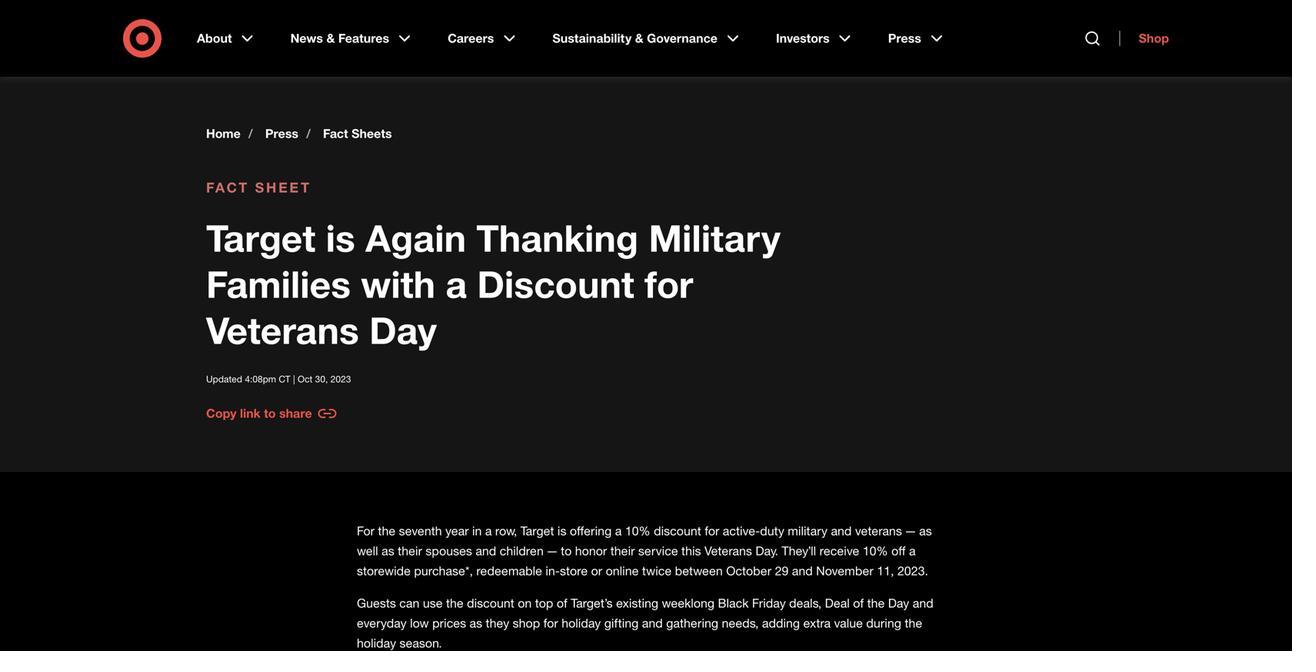 Task type: describe. For each thing, give the bounding box(es) containing it.
guests
[[357, 596, 396, 611]]

sheet
[[255, 179, 311, 196]]

in-
[[546, 564, 560, 579]]

a right off
[[909, 544, 916, 559]]

link
[[240, 406, 261, 421]]

as for for the seventh year in a row, target is offering a 10% discount for active-duty military and veterans — as well as their spouses and children — to honor their service this veterans day. they'll receive 10% off a storewide purchase*, redeemable in-store or online twice between october 29 and november 11, 2023.
[[382, 544, 394, 559]]

press for press link to the bottom
[[265, 126, 298, 141]]

is inside for the seventh year in a row, target is offering a 10% discount for active-duty military and veterans — as well as their spouses and children — to honor their service this veterans day. they'll receive 10% off a storewide purchase*, redeemable in-store or online twice between october 29 and november 11, 2023.
[[558, 524, 566, 539]]

with
[[361, 262, 435, 307]]

and down 2023.
[[913, 596, 934, 611]]

updated
[[206, 373, 242, 385]]

well
[[357, 544, 378, 559]]

seventh
[[399, 524, 442, 539]]

target's
[[571, 596, 613, 611]]

29
[[775, 564, 789, 579]]

and down existing on the bottom
[[642, 616, 663, 631]]

discount inside for the seventh year in a row, target is offering a 10% discount for active-duty military and veterans — as well as their spouses and children — to honor their service this veterans day. they'll receive 10% off a storewide purchase*, redeemable in-store or online twice between october 29 and november 11, 2023.
[[654, 524, 701, 539]]

a right offering
[[615, 524, 622, 539]]

low
[[410, 616, 429, 631]]

value
[[834, 616, 863, 631]]

careers link
[[437, 18, 529, 58]]

home
[[206, 126, 241, 141]]

spouses
[[426, 544, 472, 559]]

adding
[[762, 616, 800, 631]]

this
[[681, 544, 701, 559]]

news & features
[[290, 31, 389, 46]]

gifting
[[604, 616, 639, 631]]

updated 4:08pm ct | oct 30, 2023
[[206, 373, 351, 385]]

ct
[[279, 373, 290, 385]]

day inside guests can use the discount on top of target's existing weeklong black friday deals, deal of the day and everyday low prices as they shop for holiday gifting and gathering needs, adding extra value during the holiday season.
[[888, 596, 909, 611]]

copy link to share
[[206, 406, 312, 421]]

shop link
[[1120, 31, 1169, 46]]

receive
[[820, 544, 859, 559]]

in
[[472, 524, 482, 539]]

veterans inside for the seventh year in a row, target is offering a 10% discount for active-duty military and veterans — as well as their spouses and children — to honor their service this veterans day. they'll receive 10% off a storewide purchase*, redeemable in-store or online twice between october 29 and november 11, 2023.
[[705, 544, 752, 559]]

storewide
[[357, 564, 411, 579]]

black
[[718, 596, 749, 611]]

offering
[[570, 524, 612, 539]]

sustainability
[[552, 31, 632, 46]]

sustainability & governance
[[552, 31, 718, 46]]

for inside target is again thanking military families with a discount for veterans day
[[645, 262, 693, 307]]

and down the they'll
[[792, 564, 813, 579]]

shop
[[513, 616, 540, 631]]

oct
[[298, 373, 313, 385]]

0 vertical spatial holiday
[[562, 616, 601, 631]]

military
[[788, 524, 828, 539]]

target inside target is again thanking military families with a discount for veterans day
[[206, 216, 316, 261]]

the up prices
[[446, 596, 464, 611]]

during
[[866, 616, 901, 631]]

veterans inside target is again thanking military families with a discount for veterans day
[[206, 308, 359, 353]]

1 of from the left
[[557, 596, 567, 611]]

share
[[279, 406, 312, 421]]

target is again thanking military families with a discount for veterans day
[[206, 216, 781, 353]]

row,
[[495, 524, 517, 539]]

sustainability & governance link
[[542, 18, 753, 58]]

fact sheet
[[206, 179, 311, 196]]

discount inside guests can use the discount on top of target's existing weeklong black friday deals, deal of the day and everyday low prices as they shop for holiday gifting and gathering needs, adding extra value during the holiday season.
[[467, 596, 514, 611]]

copy
[[206, 406, 237, 421]]

for the seventh year in a row, target is offering a 10% discount for active-duty military and veterans — as well as their spouses and children — to honor their service this veterans day. they'll receive 10% off a storewide purchase*, redeemable in-store or online twice between october 29 and november 11, 2023.
[[357, 524, 932, 579]]

governance
[[647, 31, 718, 46]]

for inside guests can use the discount on top of target's existing weeklong black friday deals, deal of the day and everyday low prices as they shop for holiday gifting and gathering needs, adding extra value during the holiday season.
[[544, 616, 558, 631]]

4:08pm
[[245, 373, 276, 385]]

prices
[[432, 616, 466, 631]]

1 horizontal spatial —
[[905, 524, 916, 539]]

needs,
[[722, 616, 759, 631]]

guests can use the discount on top of target's existing weeklong black friday deals, deal of the day and everyday low prices as they shop for holiday gifting and gathering needs, adding extra value during the holiday season.
[[357, 596, 934, 651]]

2 of from the left
[[853, 596, 864, 611]]

between
[[675, 564, 723, 579]]

investors
[[776, 31, 830, 46]]

target inside for the seventh year in a row, target is offering a 10% discount for active-duty military and veterans — as well as their spouses and children — to honor their service this veterans day. they'll receive 10% off a storewide purchase*, redeemable in-store or online twice between october 29 and november 11, 2023.
[[520, 524, 554, 539]]

existing
[[616, 596, 658, 611]]

service
[[638, 544, 678, 559]]

to inside for the seventh year in a row, target is offering a 10% discount for active-duty military and veterans — as well as their spouses and children — to honor their service this veterans day. they'll receive 10% off a storewide purchase*, redeemable in-store or online twice between october 29 and november 11, 2023.
[[561, 544, 572, 559]]

0 horizontal spatial holiday
[[357, 636, 396, 651]]

deal
[[825, 596, 850, 611]]

discount
[[477, 262, 634, 307]]

for
[[357, 524, 375, 539]]

the right during on the right bottom of the page
[[905, 616, 922, 631]]

season.
[[400, 636, 442, 651]]

they'll
[[782, 544, 816, 559]]

& for features
[[326, 31, 335, 46]]

about link
[[186, 18, 267, 58]]

twice
[[642, 564, 672, 579]]

30,
[[315, 373, 328, 385]]

sheets
[[352, 126, 392, 141]]

day.
[[756, 544, 778, 559]]

fact for fact sheets
[[323, 126, 348, 141]]



Task type: locate. For each thing, give the bounding box(es) containing it.
veterans down active-
[[705, 544, 752, 559]]

day
[[369, 308, 437, 353], [888, 596, 909, 611]]

0 vertical spatial —
[[905, 524, 916, 539]]

to inside "copy link to share" button
[[264, 406, 276, 421]]

discount up they
[[467, 596, 514, 611]]

purchase*,
[[414, 564, 473, 579]]

&
[[326, 31, 335, 46], [635, 31, 644, 46]]

children
[[500, 544, 544, 559]]

10% down the veterans
[[863, 544, 888, 559]]

1 horizontal spatial as
[[470, 616, 482, 631]]

1 horizontal spatial is
[[558, 524, 566, 539]]

1 horizontal spatial for
[[645, 262, 693, 307]]

— up off
[[905, 524, 916, 539]]

and down in
[[476, 544, 496, 559]]

0 vertical spatial day
[[369, 308, 437, 353]]

target up families on the top of page
[[206, 216, 316, 261]]

for inside for the seventh year in a row, target is offering a 10% discount for active-duty military and veterans — as well as their spouses and children — to honor their service this veterans day. they'll receive 10% off a storewide purchase*, redeemable in-store or online twice between october 29 and november 11, 2023.
[[705, 524, 719, 539]]

1 their from the left
[[398, 544, 422, 559]]

their
[[398, 544, 422, 559], [610, 544, 635, 559]]

2 vertical spatial as
[[470, 616, 482, 631]]

holiday down the target's
[[562, 616, 601, 631]]

top
[[535, 596, 553, 611]]

0 horizontal spatial discount
[[467, 596, 514, 611]]

day down with
[[369, 308, 437, 353]]

1 vertical spatial —
[[547, 544, 557, 559]]

or
[[591, 564, 602, 579]]

a right in
[[485, 524, 492, 539]]

press
[[888, 31, 921, 46], [265, 126, 298, 141]]

thanking
[[476, 216, 638, 261]]

is inside target is again thanking military families with a discount for veterans day
[[326, 216, 355, 261]]

2023.
[[897, 564, 928, 579]]

veterans down families on the top of page
[[206, 308, 359, 353]]

0 horizontal spatial press
[[265, 126, 298, 141]]

0 horizontal spatial of
[[557, 596, 567, 611]]

10% up service
[[625, 524, 650, 539]]

on
[[518, 596, 532, 611]]

0 horizontal spatial —
[[547, 544, 557, 559]]

press link
[[877, 18, 957, 58], [265, 126, 298, 142]]

the
[[378, 524, 395, 539], [446, 596, 464, 611], [867, 596, 885, 611], [905, 616, 922, 631]]

0 horizontal spatial fact
[[206, 179, 249, 196]]

10%
[[625, 524, 650, 539], [863, 544, 888, 559]]

2 horizontal spatial as
[[919, 524, 932, 539]]

discount up this
[[654, 524, 701, 539]]

0 horizontal spatial is
[[326, 216, 355, 261]]

1 vertical spatial discount
[[467, 596, 514, 611]]

veterans
[[206, 308, 359, 353], [705, 544, 752, 559]]

0 vertical spatial for
[[645, 262, 693, 307]]

year
[[445, 524, 469, 539]]

1 horizontal spatial holiday
[[562, 616, 601, 631]]

gathering
[[666, 616, 718, 631]]

use
[[423, 596, 443, 611]]

for down top
[[544, 616, 558, 631]]

investors link
[[765, 18, 865, 58]]

target
[[206, 216, 316, 261], [520, 524, 554, 539]]

news
[[290, 31, 323, 46]]

2 & from the left
[[635, 31, 644, 46]]

1 vertical spatial as
[[382, 544, 394, 559]]

0 horizontal spatial 10%
[[625, 524, 650, 539]]

extra
[[803, 616, 831, 631]]

1 horizontal spatial of
[[853, 596, 864, 611]]

of
[[557, 596, 567, 611], [853, 596, 864, 611]]

0 vertical spatial is
[[326, 216, 355, 261]]

redeemable
[[476, 564, 542, 579]]

deals,
[[789, 596, 822, 611]]

2 horizontal spatial for
[[705, 524, 719, 539]]

as
[[919, 524, 932, 539], [382, 544, 394, 559], [470, 616, 482, 631]]

is left offering
[[558, 524, 566, 539]]

and
[[831, 524, 852, 539], [476, 544, 496, 559], [792, 564, 813, 579], [913, 596, 934, 611], [642, 616, 663, 631]]

0 vertical spatial 10%
[[625, 524, 650, 539]]

as for guests can use the discount on top of target's existing weeklong black friday deals, deal of the day and everyday low prices as they shop for holiday gifting and gathering needs, adding extra value during the holiday season.
[[470, 616, 482, 631]]

is
[[326, 216, 355, 261], [558, 524, 566, 539]]

shop
[[1139, 31, 1169, 46]]

0 horizontal spatial veterans
[[206, 308, 359, 353]]

0 vertical spatial as
[[919, 524, 932, 539]]

0 vertical spatial discount
[[654, 524, 701, 539]]

of right top
[[557, 596, 567, 611]]

off
[[892, 544, 906, 559]]

a inside target is again thanking military families with a discount for veterans day
[[446, 262, 467, 307]]

the inside for the seventh year in a row, target is offering a 10% discount for active-duty military and veterans — as well as their spouses and children — to honor their service this veterans day. they'll receive 10% off a storewide purchase*, redeemable in-store or online twice between october 29 and november 11, 2023.
[[378, 524, 395, 539]]

and up receive
[[831, 524, 852, 539]]

to up store
[[561, 544, 572, 559]]

1 horizontal spatial press link
[[877, 18, 957, 58]]

1 vertical spatial 10%
[[863, 544, 888, 559]]

|
[[293, 373, 295, 385]]

2 their from the left
[[610, 544, 635, 559]]

0 vertical spatial target
[[206, 216, 316, 261]]

copy link to share button
[[206, 405, 337, 423]]

1 vertical spatial press link
[[265, 126, 298, 142]]

to right link
[[264, 406, 276, 421]]

1 vertical spatial is
[[558, 524, 566, 539]]

of right deal
[[853, 596, 864, 611]]

0 vertical spatial to
[[264, 406, 276, 421]]

store
[[560, 564, 588, 579]]

1 vertical spatial to
[[561, 544, 572, 559]]

1 vertical spatial day
[[888, 596, 909, 611]]

a right with
[[446, 262, 467, 307]]

0 vertical spatial press link
[[877, 18, 957, 58]]

& for governance
[[635, 31, 644, 46]]

active-
[[723, 524, 760, 539]]

their down seventh
[[398, 544, 422, 559]]

1 vertical spatial holiday
[[357, 636, 396, 651]]

holiday
[[562, 616, 601, 631], [357, 636, 396, 651]]

0 horizontal spatial day
[[369, 308, 437, 353]]

their up online
[[610, 544, 635, 559]]

as left they
[[470, 616, 482, 631]]

1 & from the left
[[326, 31, 335, 46]]

— up in-
[[547, 544, 557, 559]]

0 horizontal spatial for
[[544, 616, 558, 631]]

0 horizontal spatial their
[[398, 544, 422, 559]]

0 horizontal spatial target
[[206, 216, 316, 261]]

1 vertical spatial press
[[265, 126, 298, 141]]

day up during on the right bottom of the page
[[888, 596, 909, 611]]

0 vertical spatial press
[[888, 31, 921, 46]]

fact left sheets
[[323, 126, 348, 141]]

1 horizontal spatial their
[[610, 544, 635, 559]]

honor
[[575, 544, 607, 559]]

november
[[816, 564, 874, 579]]

october
[[726, 564, 771, 579]]

careers
[[448, 31, 494, 46]]

the right for
[[378, 524, 395, 539]]

online
[[606, 564, 639, 579]]

can
[[399, 596, 419, 611]]

duty
[[760, 524, 784, 539]]

about
[[197, 31, 232, 46]]

friday
[[752, 596, 786, 611]]

0 vertical spatial fact
[[323, 126, 348, 141]]

home link
[[206, 126, 241, 142]]

discount
[[654, 524, 701, 539], [467, 596, 514, 611]]

2023
[[330, 373, 351, 385]]

the up during on the right bottom of the page
[[867, 596, 885, 611]]

1 vertical spatial target
[[520, 524, 554, 539]]

again
[[365, 216, 466, 261]]

for left active-
[[705, 524, 719, 539]]

as inside guests can use the discount on top of target's existing weeklong black friday deals, deal of the day and everyday low prices as they shop for holiday gifting and gathering needs, adding extra value during the holiday season.
[[470, 616, 482, 631]]

0 horizontal spatial &
[[326, 31, 335, 46]]

fact down home link
[[206, 179, 249, 196]]

military
[[649, 216, 781, 261]]

1 vertical spatial veterans
[[705, 544, 752, 559]]

target up children
[[520, 524, 554, 539]]

1 horizontal spatial target
[[520, 524, 554, 539]]

fact sheets link
[[323, 126, 392, 142]]

features
[[338, 31, 389, 46]]

press for top press link
[[888, 31, 921, 46]]

& right news
[[326, 31, 335, 46]]

—
[[905, 524, 916, 539], [547, 544, 557, 559]]

1 horizontal spatial 10%
[[863, 544, 888, 559]]

as up 2023.
[[919, 524, 932, 539]]

for down military
[[645, 262, 693, 307]]

1 horizontal spatial press
[[888, 31, 921, 46]]

1 horizontal spatial to
[[561, 544, 572, 559]]

weeklong
[[662, 596, 715, 611]]

1 vertical spatial fact
[[206, 179, 249, 196]]

1 horizontal spatial discount
[[654, 524, 701, 539]]

they
[[486, 616, 509, 631]]

fact for fact sheet
[[206, 179, 249, 196]]

1 vertical spatial for
[[705, 524, 719, 539]]

veterans
[[855, 524, 902, 539]]

everyday
[[357, 616, 407, 631]]

as up storewide
[[382, 544, 394, 559]]

1 horizontal spatial day
[[888, 596, 909, 611]]

0 horizontal spatial to
[[264, 406, 276, 421]]

0 horizontal spatial press link
[[265, 126, 298, 142]]

day inside target is again thanking military families with a discount for veterans day
[[369, 308, 437, 353]]

& left governance
[[635, 31, 644, 46]]

1 horizontal spatial fact
[[323, 126, 348, 141]]

families
[[206, 262, 351, 307]]

1 horizontal spatial &
[[635, 31, 644, 46]]

2 vertical spatial for
[[544, 616, 558, 631]]

11,
[[877, 564, 894, 579]]

holiday down everyday
[[357, 636, 396, 651]]

news & features link
[[280, 18, 425, 58]]

is left again
[[326, 216, 355, 261]]

0 vertical spatial veterans
[[206, 308, 359, 353]]

fact sheets
[[323, 126, 392, 141]]

0 horizontal spatial as
[[382, 544, 394, 559]]

1 horizontal spatial veterans
[[705, 544, 752, 559]]



Task type: vqa. For each thing, say whether or not it's contained in the screenshot.
the bottom Target
yes



